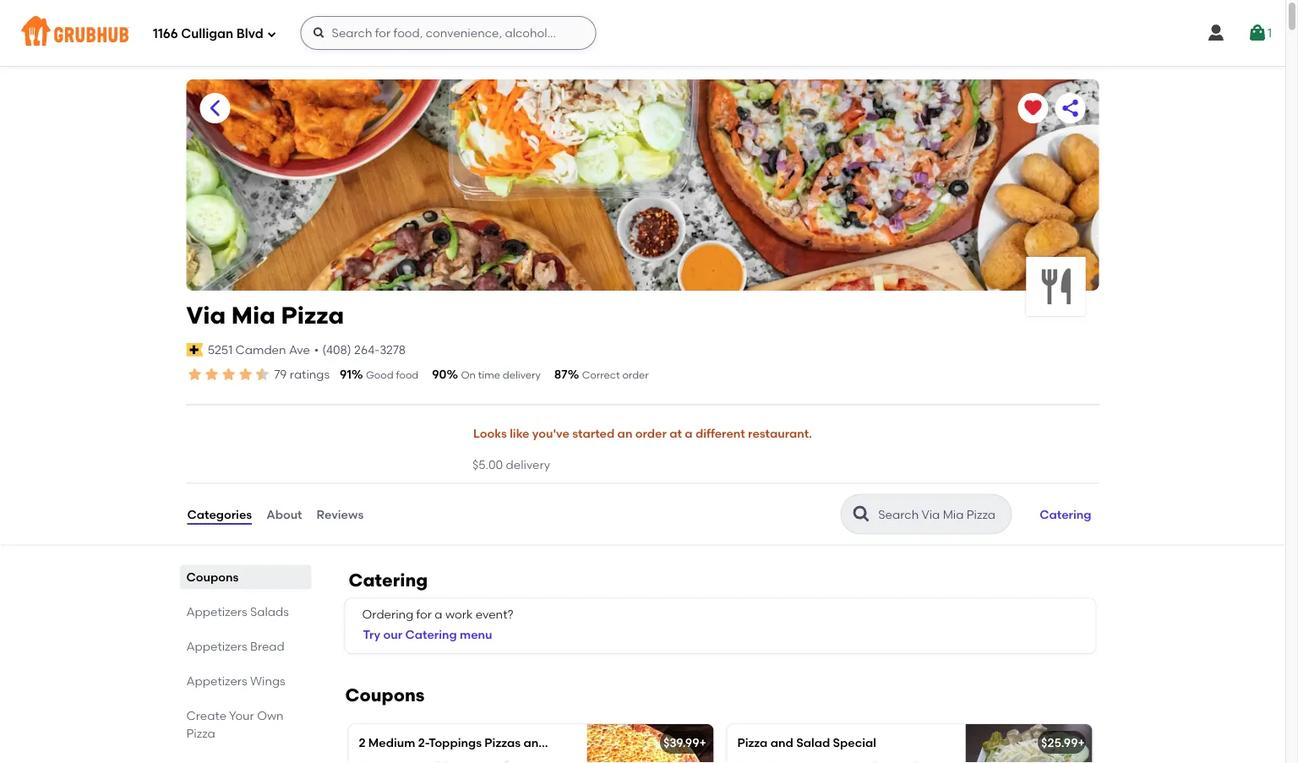 Task type: locate. For each thing, give the bounding box(es) containing it.
via
[[186, 301, 226, 330]]

1 horizontal spatial +
[[1078, 736, 1085, 750]]

90
[[432, 367, 447, 382]]

pizza down create at the bottom left
[[186, 726, 215, 741]]

reviews button
[[316, 484, 364, 545]]

a right at
[[685, 426, 693, 441]]

create your own pizza
[[186, 709, 284, 741]]

2 left medium
[[359, 736, 366, 750]]

good
[[366, 369, 394, 381]]

liter
[[586, 736, 612, 750]]

1 and from the left
[[523, 736, 546, 750]]

ave
[[289, 342, 310, 357]]

appetizers wings
[[186, 674, 285, 688]]

pizza up •
[[281, 301, 344, 330]]

1 vertical spatial coupons
[[345, 684, 425, 706]]

1166 culligan blvd
[[153, 26, 263, 42]]

on time delivery
[[461, 369, 541, 381]]

1 horizontal spatial pizza
[[281, 301, 344, 330]]

Search for food, convenience, alcohol... search field
[[301, 16, 596, 50]]

appetizers up appetizers wings
[[186, 639, 247, 654]]

+
[[699, 736, 706, 750], [1078, 736, 1085, 750]]

2 vertical spatial catering
[[405, 627, 457, 642]]

+ for $25.99
[[1078, 736, 1085, 750]]

pizza inside create your own pizza
[[186, 726, 215, 741]]

a
[[685, 426, 693, 441], [435, 607, 442, 621]]

coupons up medium
[[345, 684, 425, 706]]

a inside ordering for a work event? try our catering menu
[[435, 607, 442, 621]]

2 appetizers from the top
[[186, 639, 247, 654]]

0 horizontal spatial a
[[435, 607, 442, 621]]

subscription pass image
[[186, 343, 203, 356]]

2 medium 2-toppings pizzas and one 2 liter soda image
[[587, 724, 714, 763]]

time
[[478, 369, 500, 381]]

0 vertical spatial a
[[685, 426, 693, 441]]

5251 camden ave button
[[207, 340, 311, 359]]

3278
[[380, 342, 406, 357]]

order right correct
[[622, 369, 649, 381]]

delivery
[[503, 369, 541, 381], [506, 457, 550, 471]]

a right 'for' at the bottom
[[435, 607, 442, 621]]

0 horizontal spatial 2
[[359, 736, 366, 750]]

appetizers up create at the bottom left
[[186, 674, 247, 688]]

2 vertical spatial appetizers
[[186, 674, 247, 688]]

1 + from the left
[[699, 736, 706, 750]]

2 right one
[[576, 736, 583, 750]]

coupons inside tab
[[186, 570, 239, 584]]

culligan
[[181, 26, 233, 42]]

categories
[[187, 507, 252, 521]]

5251 camden ave
[[208, 342, 310, 357]]

0 vertical spatial catering
[[1040, 507, 1091, 521]]

and
[[523, 736, 546, 750], [771, 736, 793, 750]]

1 appetizers from the top
[[186, 605, 247, 619]]

share icon image
[[1060, 98, 1080, 118]]

0 horizontal spatial +
[[699, 736, 706, 750]]

ordering
[[362, 607, 413, 621]]

for
[[416, 607, 432, 621]]

toppings
[[429, 736, 482, 750]]

catering
[[1040, 507, 1091, 521], [349, 569, 428, 591], [405, 627, 457, 642]]

coupons up appetizers salads
[[186, 570, 239, 584]]

soda
[[615, 736, 645, 750]]

1 horizontal spatial and
[[771, 736, 793, 750]]

+ for $39.99
[[699, 736, 706, 750]]

pizza left salad
[[737, 736, 768, 750]]

star icon image
[[186, 366, 203, 383], [203, 366, 220, 383], [220, 366, 237, 383], [237, 366, 254, 383], [254, 366, 271, 383], [254, 366, 271, 383]]

1 vertical spatial appetizers
[[186, 639, 247, 654]]

catering button
[[1032, 496, 1099, 533]]

mia
[[231, 301, 275, 330]]

• (408) 264-3278
[[314, 342, 406, 357]]

1 horizontal spatial a
[[685, 426, 693, 441]]

1 horizontal spatial coupons
[[345, 684, 425, 706]]

own
[[257, 709, 284, 723]]

5251
[[208, 342, 233, 357]]

blvd
[[236, 26, 263, 42]]

0 horizontal spatial and
[[523, 736, 546, 750]]

0 horizontal spatial pizza
[[186, 726, 215, 741]]

coupons
[[186, 570, 239, 584], [345, 684, 425, 706]]

salads
[[250, 605, 289, 619]]

0 vertical spatial coupons
[[186, 570, 239, 584]]

medium
[[368, 736, 415, 750]]

0 vertical spatial order
[[622, 369, 649, 381]]

appetizers wings tab
[[186, 672, 305, 690]]

categories button
[[186, 484, 253, 545]]

appetizers up appetizers bread
[[186, 605, 247, 619]]

catering inside button
[[1040, 507, 1091, 521]]

2
[[359, 736, 366, 750], [576, 736, 583, 750]]

2 and from the left
[[771, 736, 793, 750]]

pizza
[[281, 301, 344, 330], [186, 726, 215, 741], [737, 736, 768, 750]]

79 ratings
[[274, 367, 330, 382]]

wings
[[250, 674, 285, 688]]

appetizers for appetizers salads
[[186, 605, 247, 619]]

order
[[622, 369, 649, 381], [635, 426, 667, 441]]

and left salad
[[771, 736, 793, 750]]

via mia pizza logo image
[[1026, 257, 1086, 316]]

1 2 from the left
[[359, 736, 366, 750]]

and left one
[[523, 736, 546, 750]]

delivery right time
[[503, 369, 541, 381]]

2 + from the left
[[1078, 736, 1085, 750]]

1 horizontal spatial 2
[[576, 736, 583, 750]]

0 vertical spatial appetizers
[[186, 605, 247, 619]]

87
[[554, 367, 568, 382]]

$25.99 +
[[1041, 736, 1085, 750]]

delivery down like
[[506, 457, 550, 471]]

order inside looks like you've started an order at a different restaurant. button
[[635, 426, 667, 441]]

about
[[266, 507, 302, 521]]

2 medium 2-toppings pizzas and one 2 liter soda
[[359, 736, 645, 750]]

svg image
[[1206, 23, 1226, 43], [312, 26, 326, 40], [267, 29, 277, 39]]

appetizers
[[186, 605, 247, 619], [186, 639, 247, 654], [186, 674, 247, 688]]

3 appetizers from the top
[[186, 674, 247, 688]]

order left at
[[635, 426, 667, 441]]

1 vertical spatial a
[[435, 607, 442, 621]]

1166
[[153, 26, 178, 42]]

1 vertical spatial order
[[635, 426, 667, 441]]

appetizers for appetizers bread
[[186, 639, 247, 654]]

correct order
[[582, 369, 649, 381]]

0 horizontal spatial coupons
[[186, 570, 239, 584]]



Task type: describe. For each thing, give the bounding box(es) containing it.
an
[[617, 426, 632, 441]]

0 horizontal spatial svg image
[[267, 29, 277, 39]]

special
[[833, 736, 876, 750]]

svg image
[[1247, 23, 1268, 43]]

$25.99
[[1041, 736, 1078, 750]]

appetizers salads
[[186, 605, 289, 619]]

ordering for a work event? try our catering menu
[[362, 607, 513, 642]]

Search Via Mia Pizza search field
[[877, 507, 1006, 523]]

main navigation navigation
[[0, 0, 1285, 66]]

you've
[[532, 426, 570, 441]]

menu
[[460, 627, 492, 642]]

looks like you've started an order at a different restaurant. button
[[472, 415, 813, 452]]

a inside looks like you've started an order at a different restaurant. button
[[685, 426, 693, 441]]

pizzas
[[485, 736, 521, 750]]

91
[[340, 367, 352, 382]]

via mia pizza
[[186, 301, 344, 330]]

looks
[[473, 426, 507, 441]]

one
[[549, 736, 573, 750]]

caret left icon image
[[205, 98, 225, 118]]

at
[[669, 426, 682, 441]]

salad
[[796, 736, 830, 750]]

pizza and salad special
[[737, 736, 876, 750]]

our
[[383, 627, 402, 642]]

appetizers bread tab
[[186, 638, 305, 655]]

appetizers for appetizers wings
[[186, 674, 247, 688]]

79
[[274, 367, 287, 382]]

try our catering menu button
[[355, 616, 500, 653]]

•
[[314, 342, 319, 357]]

$5.00
[[472, 457, 503, 471]]

1
[[1268, 26, 1272, 40]]

create
[[186, 709, 227, 723]]

$39.99 +
[[663, 736, 706, 750]]

2 horizontal spatial svg image
[[1206, 23, 1226, 43]]

(408) 264-3278 button
[[322, 341, 406, 358]]

2 2 from the left
[[576, 736, 583, 750]]

catering inside ordering for a work event? try our catering menu
[[405, 627, 457, 642]]

different
[[695, 426, 745, 441]]

ratings
[[290, 367, 330, 382]]

about button
[[265, 484, 303, 545]]

1 vertical spatial delivery
[[506, 457, 550, 471]]

pizza and salad special image
[[966, 724, 1092, 763]]

camden
[[235, 342, 286, 357]]

(408)
[[322, 342, 351, 357]]

try
[[363, 627, 380, 642]]

264-
[[354, 342, 380, 357]]

$39.99
[[663, 736, 699, 750]]

coupons tab
[[186, 568, 305, 586]]

0 vertical spatial delivery
[[503, 369, 541, 381]]

create your own pizza tab
[[186, 707, 305, 742]]

correct
[[582, 369, 620, 381]]

2 horizontal spatial pizza
[[737, 736, 768, 750]]

started
[[572, 426, 615, 441]]

1 button
[[1247, 18, 1272, 48]]

like
[[510, 426, 529, 441]]

saved restaurant image
[[1023, 98, 1043, 118]]

2-
[[418, 736, 429, 750]]

bread
[[250, 639, 285, 654]]

event?
[[476, 607, 513, 621]]

work
[[445, 607, 473, 621]]

$5.00 delivery
[[472, 457, 550, 471]]

restaurant.
[[748, 426, 812, 441]]

appetizers salads tab
[[186, 603, 305, 621]]

saved restaurant button
[[1018, 93, 1048, 123]]

appetizers bread
[[186, 639, 285, 654]]

food
[[396, 369, 419, 381]]

1 vertical spatial catering
[[349, 569, 428, 591]]

your
[[229, 709, 254, 723]]

reviews
[[317, 507, 364, 521]]

looks like you've started an order at a different restaurant.
[[473, 426, 812, 441]]

on
[[461, 369, 476, 381]]

1 horizontal spatial svg image
[[312, 26, 326, 40]]

good food
[[366, 369, 419, 381]]

search icon image
[[851, 504, 872, 524]]



Task type: vqa. For each thing, say whether or not it's contained in the screenshot.
+ to the right
yes



